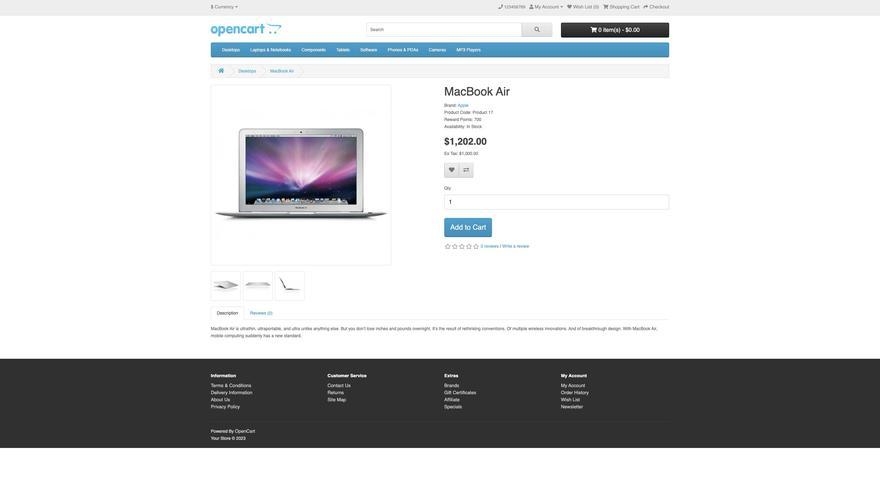 Task type: locate. For each thing, give the bounding box(es) containing it.
my account up the 'order history' link
[[561, 373, 587, 378]]

item(s)
[[604, 27, 621, 33]]

0 horizontal spatial product
[[445, 110, 459, 115]]

but
[[341, 326, 347, 331]]

macbook up "apple"
[[445, 85, 493, 98]]

shopping
[[610, 4, 630, 10]]

©
[[232, 436, 235, 441]]

0 vertical spatial information
[[211, 373, 236, 378]]

checkout
[[650, 4, 670, 10]]

1 horizontal spatial wish
[[574, 4, 584, 10]]

stock
[[472, 124, 482, 129]]

0 left reviews
[[481, 244, 484, 249]]

contact us returns site map
[[328, 383, 351, 402]]

2 and from the left
[[390, 326, 397, 331]]

wish list link
[[561, 397, 580, 402]]

cart left share image
[[631, 4, 640, 10]]

0 vertical spatial account
[[543, 4, 559, 10]]

list down the 'order history' link
[[573, 397, 580, 402]]

information up the terms
[[211, 373, 236, 378]]

multiple
[[513, 326, 528, 331]]

1 vertical spatial information
[[229, 390, 253, 395]]

1 vertical spatial cart
[[473, 223, 486, 232]]

1 horizontal spatial star image
[[466, 244, 473, 250]]

0 vertical spatial list
[[585, 4, 593, 10]]

0 vertical spatial cart
[[631, 4, 640, 10]]

information
[[211, 373, 236, 378], [229, 390, 253, 395]]

star image
[[445, 244, 452, 250], [459, 244, 466, 250], [473, 244, 480, 250]]

information down conditions
[[229, 390, 253, 395]]

0 right shopping cart image
[[599, 27, 602, 33]]

a inside macbook air is ultrathin, ultraportable, and ultra unlike anything else. but you don't lose inches and pounds overnight. it's the result of rethinking conventions. of multiple wireless innovations. and of breakthrough design. with macbook air, mobile computing suddenly has a new standard.
[[272, 333, 274, 338]]

add to wish list image
[[449, 167, 455, 173]]

macbook air up "apple"
[[445, 85, 510, 98]]

brands link
[[445, 383, 459, 388]]

1 vertical spatial wish
[[561, 397, 572, 402]]

0 vertical spatial wish
[[574, 4, 584, 10]]

lose
[[367, 326, 375, 331]]

shopping cart image
[[604, 5, 609, 9]]

description
[[217, 311, 238, 316]]

& up delivery information link
[[225, 383, 228, 388]]

home image
[[218, 68, 224, 73]]

information inside terms & conditions delivery information about us privacy policy
[[229, 390, 253, 395]]

(0)
[[594, 4, 600, 10], [268, 311, 273, 316]]

account inside the my account order history wish list newsletter
[[569, 383, 586, 388]]

0 horizontal spatial macbook air
[[270, 69, 294, 74]]

1 horizontal spatial air
[[289, 69, 294, 74]]

macbook
[[270, 69, 288, 74], [445, 85, 493, 98], [211, 326, 229, 331], [633, 326, 651, 331]]

1 horizontal spatial us
[[345, 383, 351, 388]]

and left ultra
[[284, 326, 291, 331]]

us up privacy policy link
[[225, 397, 230, 402]]

$1,000.00
[[460, 151, 479, 156]]

1 horizontal spatial and
[[390, 326, 397, 331]]

gift certificates link
[[445, 390, 477, 395]]

desktops up 'home' icon
[[222, 47, 240, 52]]

of right and
[[578, 326, 581, 331]]

1 vertical spatial macbook air
[[445, 85, 510, 98]]

service
[[351, 373, 367, 378]]

product
[[445, 110, 459, 115], [473, 110, 488, 115]]

certificates
[[453, 390, 477, 395]]

2 vertical spatial account
[[569, 383, 586, 388]]

& for pdas
[[404, 47, 407, 52]]

powered by opencart your store © 2023
[[211, 429, 255, 441]]

0 horizontal spatial (0)
[[268, 311, 273, 316]]

conventions.
[[482, 326, 506, 331]]

1 vertical spatial my account
[[561, 373, 587, 378]]

1 vertical spatial a
[[272, 333, 274, 338]]

add to cart
[[451, 223, 486, 232]]

0 horizontal spatial 0
[[481, 244, 484, 249]]

pdas
[[408, 47, 419, 52]]

newsletter
[[561, 404, 584, 409]]

checkout link
[[644, 4, 670, 10]]

star image down add to cart button at the top right of page
[[466, 244, 473, 250]]

0 horizontal spatial list
[[573, 397, 580, 402]]

0 horizontal spatial my account
[[535, 4, 559, 10]]

list
[[585, 4, 593, 10], [573, 397, 580, 402]]

to
[[465, 223, 471, 232]]

delivery information link
[[211, 390, 253, 395]]

privacy policy link
[[211, 404, 240, 409]]

product up 700
[[473, 110, 488, 115]]

mobile
[[211, 333, 224, 338]]

1 horizontal spatial of
[[578, 326, 581, 331]]

my account link up the 'order history' link
[[561, 383, 586, 388]]

phone image
[[499, 5, 503, 9]]

list left shopping cart icon
[[585, 4, 593, 10]]

inches
[[376, 326, 388, 331]]

0 horizontal spatial star image
[[452, 244, 459, 250]]

and
[[284, 326, 291, 331], [390, 326, 397, 331]]

ultra
[[292, 326, 300, 331]]

& for notebooks
[[267, 47, 270, 52]]

0 horizontal spatial air
[[230, 326, 235, 331]]

1 vertical spatial list
[[573, 397, 580, 402]]

macbook up mobile
[[211, 326, 229, 331]]

0 reviews / write a review
[[481, 244, 530, 249]]

wish down order
[[561, 397, 572, 402]]

us down the customer service
[[345, 383, 351, 388]]

0 vertical spatial a
[[514, 244, 516, 249]]

2 product from the left
[[473, 110, 488, 115]]

product up reward at the right of the page
[[445, 110, 459, 115]]

1 of from the left
[[458, 326, 461, 331]]

1 product from the left
[[445, 110, 459, 115]]

ex tax: $1,000.00
[[445, 151, 479, 156]]

1 horizontal spatial list
[[585, 4, 593, 10]]

0 horizontal spatial us
[[225, 397, 230, 402]]

overnight.
[[413, 326, 432, 331]]

affiliate link
[[445, 397, 460, 402]]

1 star image from the left
[[452, 244, 459, 250]]

0 vertical spatial desktops link
[[217, 43, 245, 57]]

us inside contact us returns site map
[[345, 383, 351, 388]]

ultrathin,
[[240, 326, 257, 331]]

of right the result
[[458, 326, 461, 331]]

newsletter link
[[561, 404, 584, 409]]

star image down add
[[452, 244, 459, 250]]

macbook air down the notebooks
[[270, 69, 294, 74]]

1 horizontal spatial product
[[473, 110, 488, 115]]

terms
[[211, 383, 224, 388]]

1 vertical spatial desktops link
[[239, 69, 256, 74]]

with
[[623, 326, 632, 331]]

a right 'has'
[[272, 333, 274, 338]]

2 vertical spatial my
[[561, 383, 568, 388]]

us inside terms & conditions delivery information about us privacy policy
[[225, 397, 230, 402]]

about
[[211, 397, 223, 402]]

desktops down laptops
[[239, 69, 256, 74]]

components link
[[297, 43, 331, 57]]

my
[[535, 4, 542, 10], [561, 373, 568, 378], [561, 383, 568, 388]]

cart right to
[[473, 223, 486, 232]]

us
[[345, 383, 351, 388], [225, 397, 230, 402]]

write
[[503, 244, 513, 249]]

software
[[361, 47, 377, 52]]

2 horizontal spatial &
[[404, 47, 407, 52]]

0 inside button
[[599, 27, 602, 33]]

caret down image
[[235, 5, 238, 9]]

0 horizontal spatial of
[[458, 326, 461, 331]]

list inside the my account order history wish list newsletter
[[573, 397, 580, 402]]

0 horizontal spatial a
[[272, 333, 274, 338]]

1 horizontal spatial (0)
[[594, 4, 600, 10]]

ex
[[445, 151, 450, 156]]

reviews
[[250, 311, 266, 316]]

0 for 0 reviews / write a review
[[481, 244, 484, 249]]

components
[[302, 47, 326, 52]]

compare this product image
[[464, 167, 469, 173]]

0 vertical spatial us
[[345, 383, 351, 388]]

specials link
[[445, 404, 462, 409]]

wish right heart icon
[[574, 4, 584, 10]]

0 horizontal spatial star image
[[445, 244, 452, 250]]

&
[[267, 47, 270, 52], [404, 47, 407, 52], [225, 383, 228, 388]]

by
[[229, 429, 234, 434]]

cart
[[631, 4, 640, 10], [473, 223, 486, 232]]

my account left caret down image
[[535, 4, 559, 10]]

your store image
[[211, 23, 282, 36]]

delivery
[[211, 390, 228, 395]]

2 vertical spatial air
[[230, 326, 235, 331]]

phones & pdas link
[[383, 43, 424, 57]]

0 vertical spatial my account link
[[530, 4, 564, 10]]

result
[[446, 326, 457, 331]]

0 horizontal spatial wish
[[561, 397, 572, 402]]

my inside the my account order history wish list newsletter
[[561, 383, 568, 388]]

1 horizontal spatial 0
[[599, 27, 602, 33]]

0 item(s) - $0.00 button
[[561, 23, 670, 38]]

1 vertical spatial (0)
[[268, 311, 273, 316]]

& inside terms & conditions delivery information about us privacy policy
[[225, 383, 228, 388]]

1 horizontal spatial cart
[[631, 4, 640, 10]]

0
[[599, 27, 602, 33], [481, 244, 484, 249]]

extras
[[445, 373, 459, 378]]

0 horizontal spatial &
[[225, 383, 228, 388]]

1 horizontal spatial &
[[267, 47, 270, 52]]

(0) right reviews
[[268, 311, 273, 316]]

has
[[264, 333, 271, 338]]

macbook air image
[[211, 85, 392, 266], [211, 271, 241, 301], [243, 271, 273, 301], [275, 271, 305, 301]]

my account link left heart icon
[[530, 4, 564, 10]]

desktops
[[222, 47, 240, 52], [239, 69, 256, 74]]

reward
[[445, 117, 459, 122]]

1 horizontal spatial star image
[[459, 244, 466, 250]]

shopping cart link
[[604, 4, 640, 10]]

order
[[561, 390, 573, 395]]

(0) left shopping cart icon
[[594, 4, 600, 10]]

desktops link up 'home' icon
[[217, 43, 245, 57]]

desktops link down laptops
[[239, 69, 256, 74]]

my account
[[535, 4, 559, 10], [561, 373, 587, 378]]

and right inches on the left bottom of page
[[390, 326, 397, 331]]

computing
[[225, 333, 244, 338]]

0 vertical spatial my account
[[535, 4, 559, 10]]

a right write
[[514, 244, 516, 249]]

points:
[[460, 117, 473, 122]]

1 vertical spatial us
[[225, 397, 230, 402]]

1 vertical spatial air
[[496, 85, 510, 98]]

star image
[[452, 244, 459, 250], [466, 244, 473, 250]]

2 horizontal spatial star image
[[473, 244, 480, 250]]

affiliate
[[445, 397, 460, 402]]

0 for 0 item(s) - $0.00
[[599, 27, 602, 33]]

0 horizontal spatial cart
[[473, 223, 486, 232]]

& right laptops
[[267, 47, 270, 52]]

0 horizontal spatial and
[[284, 326, 291, 331]]

1 vertical spatial 0
[[481, 244, 484, 249]]

& left pdas
[[404, 47, 407, 52]]

0 vertical spatial 0
[[599, 27, 602, 33]]

standard.
[[284, 333, 302, 338]]



Task type: describe. For each thing, give the bounding box(es) containing it.
3 star image from the left
[[473, 244, 480, 250]]

0 item(s) - $0.00
[[597, 27, 640, 33]]

in
[[467, 124, 471, 129]]

qty
[[445, 186, 451, 191]]

heart image
[[568, 5, 572, 9]]

currency
[[215, 4, 234, 10]]

macbook left air,
[[633, 326, 651, 331]]

policy
[[228, 404, 240, 409]]

2 star image from the left
[[466, 244, 473, 250]]

2 horizontal spatial air
[[496, 85, 510, 98]]

suddenly
[[245, 333, 262, 338]]

laptops
[[251, 47, 266, 52]]

returns
[[328, 390, 344, 395]]

specials
[[445, 404, 462, 409]]

wish inside the my account order history wish list newsletter
[[561, 397, 572, 402]]

reviews (0) link
[[244, 307, 279, 320]]

gift
[[445, 390, 452, 395]]

opencart
[[235, 429, 255, 434]]

Search text field
[[367, 23, 523, 37]]

1 star image from the left
[[445, 244, 452, 250]]

-
[[623, 27, 624, 33]]

2 of from the left
[[578, 326, 581, 331]]

order history link
[[561, 390, 589, 395]]

brands gift certificates affiliate specials
[[445, 383, 477, 409]]

/
[[500, 244, 502, 249]]

don't
[[357, 326, 366, 331]]

& for conditions
[[225, 383, 228, 388]]

contact us link
[[328, 383, 351, 388]]

breakthrough
[[582, 326, 607, 331]]

brands
[[445, 383, 459, 388]]

$
[[211, 4, 214, 10]]

user image
[[530, 5, 534, 9]]

caret down image
[[561, 5, 564, 9]]

mp3
[[457, 47, 466, 52]]

search image
[[535, 27, 540, 32]]

air inside macbook air is ultrathin, ultraportable, and ultra unlike anything else. but you don't lose inches and pounds overnight. it's the result of rethinking conventions. of multiple wireless innovations. and of breakthrough design. with macbook air, mobile computing suddenly has a new standard.
[[230, 326, 235, 331]]

0 vertical spatial air
[[289, 69, 294, 74]]

anything
[[314, 326, 330, 331]]

else.
[[331, 326, 340, 331]]

conditions
[[229, 383, 252, 388]]

0 vertical spatial macbook air
[[270, 69, 294, 74]]

apple link
[[458, 103, 469, 108]]

unlike
[[301, 326, 313, 331]]

1 horizontal spatial my account
[[561, 373, 587, 378]]

1 and from the left
[[284, 326, 291, 331]]

reviews (0)
[[250, 311, 273, 316]]

macbook air link
[[270, 69, 294, 74]]

customer
[[328, 373, 349, 378]]

$1,202.00
[[445, 136, 487, 147]]

wireless
[[529, 326, 544, 331]]

rethinking
[[463, 326, 481, 331]]

contact
[[328, 383, 344, 388]]

0 vertical spatial desktops
[[222, 47, 240, 52]]

software link
[[355, 43, 383, 57]]

terms & conditions link
[[211, 383, 252, 388]]

Qty text field
[[445, 195, 670, 210]]

returns link
[[328, 390, 344, 395]]

the
[[439, 326, 445, 331]]

shopping cart
[[610, 4, 640, 10]]

1 vertical spatial my account link
[[561, 383, 586, 388]]

laptops & notebooks link
[[245, 43, 297, 57]]

shopping cart image
[[591, 27, 597, 32]]

cart inside button
[[473, 223, 486, 232]]

1 vertical spatial my
[[561, 373, 568, 378]]

reviews
[[485, 244, 499, 249]]

wish list (0) link
[[568, 4, 600, 10]]

phones
[[388, 47, 402, 52]]

ultraportable,
[[258, 326, 283, 331]]

mp3 players link
[[452, 43, 486, 57]]

macbook down the notebooks
[[270, 69, 288, 74]]

and
[[569, 326, 576, 331]]

write a review link
[[503, 244, 530, 249]]

design.
[[609, 326, 622, 331]]

players
[[467, 47, 481, 52]]

description link
[[211, 307, 244, 320]]

1 horizontal spatial macbook air
[[445, 85, 510, 98]]

my account order history wish list newsletter
[[561, 383, 589, 409]]

0 vertical spatial my
[[535, 4, 542, 10]]

add
[[451, 223, 463, 232]]

notebooks
[[271, 47, 291, 52]]

123456789
[[505, 5, 526, 10]]

site
[[328, 397, 336, 402]]

your
[[211, 436, 220, 441]]

0 vertical spatial (0)
[[594, 4, 600, 10]]

powered
[[211, 429, 228, 434]]

apple
[[458, 103, 469, 108]]

macbook air is ultrathin, ultraportable, and ultra unlike anything else. but you don't lose inches and pounds overnight. it's the result of rethinking conventions. of multiple wireless innovations. and of breakthrough design. with macbook air, mobile computing suddenly has a new standard.
[[211, 326, 658, 338]]

you
[[349, 326, 356, 331]]

17
[[489, 110, 494, 115]]

tax:
[[451, 151, 459, 156]]

2 star image from the left
[[459, 244, 466, 250]]

about us link
[[211, 397, 230, 402]]

availability:
[[445, 124, 466, 129]]

code:
[[460, 110, 472, 115]]

review
[[517, 244, 530, 249]]

1 vertical spatial account
[[569, 373, 587, 378]]

1 vertical spatial desktops
[[239, 69, 256, 74]]

innovations.
[[545, 326, 568, 331]]

cameras
[[429, 47, 446, 52]]

air,
[[652, 326, 658, 331]]

1 horizontal spatial a
[[514, 244, 516, 249]]

share image
[[644, 5, 649, 9]]

pounds
[[398, 326, 412, 331]]



Task type: vqa. For each thing, say whether or not it's contained in the screenshot.


